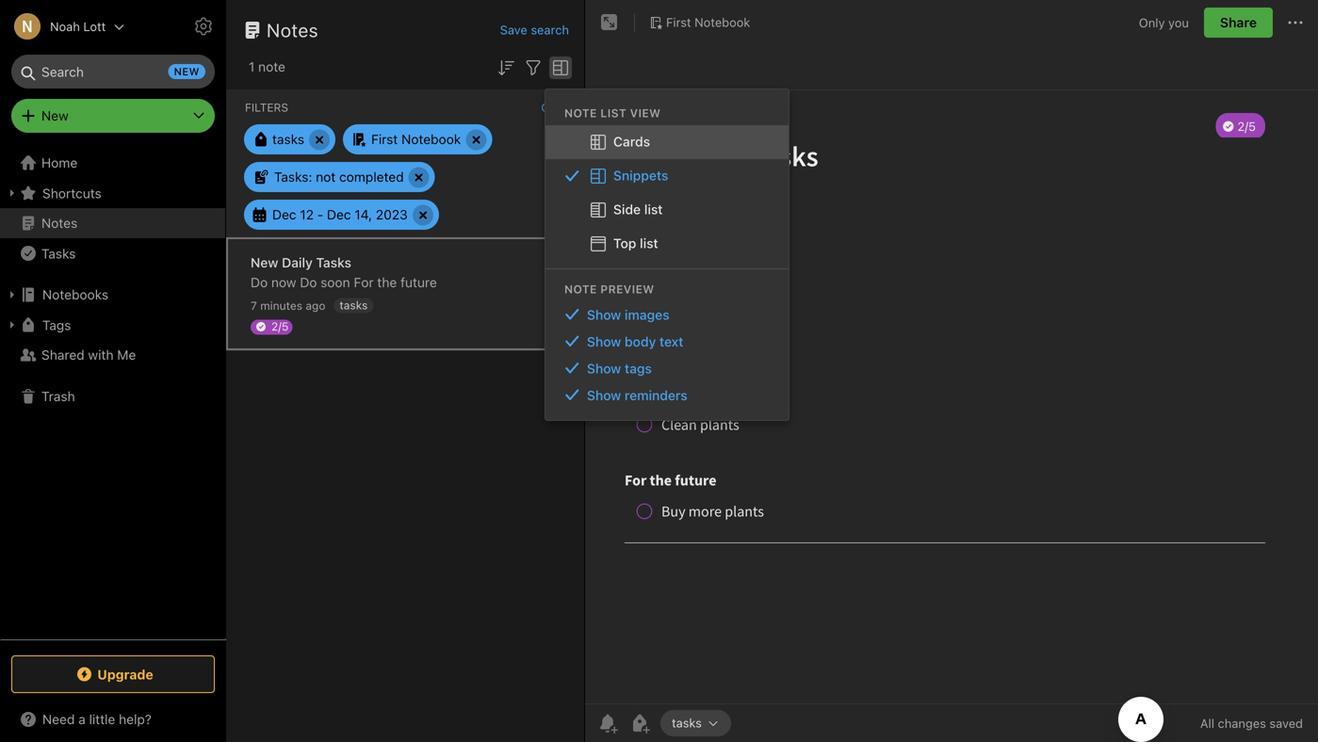 Task type: vqa. For each thing, say whether or not it's contained in the screenshot.
the rightmost tasks
yes



Task type: describe. For each thing, give the bounding box(es) containing it.
share button
[[1204, 8, 1273, 38]]

saved
[[1270, 717, 1303, 731]]

7 minutes ago
[[251, 299, 326, 312]]

Search text field
[[25, 55, 202, 89]]

home
[[41, 155, 77, 171]]

upgrade button
[[11, 656, 215, 694]]

list for side list
[[644, 202, 663, 217]]

cards
[[613, 134, 650, 149]]

preview
[[601, 282, 655, 296]]

side list link
[[546, 193, 789, 227]]

new for new daily tasks
[[251, 255, 278, 270]]

you
[[1169, 15, 1189, 29]]

save search button
[[500, 21, 569, 39]]

1 do from the left
[[251, 275, 268, 290]]

1 vertical spatial tasks button
[[661, 711, 731, 737]]

-
[[317, 207, 323, 222]]

do now do soon for the future
[[251, 275, 437, 290]]

body
[[625, 334, 656, 349]]

a
[[78, 712, 86, 727]]

notebooks
[[42, 287, 108, 302]]

expand note image
[[598, 11, 621, 34]]

add a reminder image
[[596, 712, 619, 735]]

note preview
[[564, 282, 655, 296]]

first inside the note window element
[[666, 15, 691, 29]]

all changes saved
[[1200, 717, 1303, 731]]

first notebook for rightmost the first notebook button
[[666, 15, 750, 29]]

Account field
[[0, 8, 125, 45]]

show for show tags
[[587, 361, 621, 376]]

top list
[[613, 236, 658, 251]]

need a little help?
[[42, 712, 152, 727]]

share
[[1220, 15, 1257, 30]]

notebooks link
[[0, 280, 225, 310]]

new
[[174, 65, 200, 78]]

12
[[300, 207, 314, 222]]

0 vertical spatial tasks
[[272, 131, 304, 147]]

changes
[[1218, 717, 1266, 731]]

tasks: not completed
[[274, 169, 404, 185]]

1 horizontal spatial tasks
[[340, 299, 368, 312]]

show images
[[587, 307, 670, 323]]

trash link
[[0, 382, 225, 412]]

show body text link
[[546, 328, 789, 355]]

settings image
[[192, 15, 215, 38]]

save
[[500, 23, 527, 37]]

1 horizontal spatial first notebook button
[[643, 9, 757, 36]]

14,
[[355, 207, 372, 222]]

me
[[117, 347, 136, 363]]

show body text
[[587, 334, 684, 349]]

dropdown list menu containing cards
[[546, 125, 789, 261]]

only
[[1139, 15, 1165, 29]]

1 horizontal spatial tasks
[[316, 255, 351, 270]]

cards link
[[546, 125, 789, 159]]

tags
[[625, 361, 652, 376]]

minutes
[[260, 299, 303, 312]]

expand notebooks image
[[5, 287, 20, 302]]

7
[[251, 299, 257, 312]]

dec 12 - dec 14, 2023 button
[[244, 200, 439, 230]]

tasks button
[[0, 238, 225, 269]]

1
[[249, 59, 255, 74]]

shared
[[41, 347, 85, 363]]

show for show images
[[587, 307, 621, 323]]

show images link
[[546, 301, 789, 328]]

tasks inside the note window element
[[672, 716, 702, 730]]

tasks inside button
[[41, 246, 76, 261]]

noah
[[50, 19, 80, 33]]

not
[[316, 169, 336, 185]]

add filters image
[[522, 56, 545, 79]]

images
[[625, 307, 670, 323]]

note window element
[[585, 0, 1318, 743]]

show for show body text
[[587, 334, 621, 349]]

snippets link
[[546, 159, 789, 193]]

top
[[613, 236, 636, 251]]

trash
[[41, 389, 75, 404]]

2/5
[[271, 320, 289, 333]]

click to collapse image
[[219, 708, 233, 730]]

only you
[[1139, 15, 1189, 29]]

1 horizontal spatial notes
[[267, 19, 319, 41]]

filters
[[245, 101, 288, 114]]

1 dec from the left
[[272, 207, 296, 222]]

new search field
[[25, 55, 205, 89]]

with
[[88, 347, 114, 363]]

1 note
[[249, 59, 285, 74]]

1 vertical spatial first notebook button
[[343, 124, 492, 155]]

notes link
[[0, 208, 225, 238]]

Sort options field
[[495, 55, 517, 79]]

completed
[[339, 169, 404, 185]]

now
[[271, 275, 296, 290]]



Task type: locate. For each thing, give the bounding box(es) containing it.
show reminders
[[587, 388, 688, 403]]

new up now
[[251, 255, 278, 270]]

add tag image
[[629, 712, 651, 735]]

1 vertical spatial list
[[640, 236, 658, 251]]

new inside popup button
[[41, 108, 69, 123]]

1 vertical spatial note
[[564, 282, 597, 296]]

new daily tasks
[[251, 255, 351, 270]]

more actions image
[[1284, 11, 1307, 34]]

side list
[[613, 202, 663, 217]]

need
[[42, 712, 75, 727]]

tasks Tag actions field
[[702, 717, 720, 730]]

first notebook button up completed
[[343, 124, 492, 155]]

1 dropdown list menu from the top
[[546, 125, 789, 261]]

dec 12 - dec 14, 2023
[[272, 207, 408, 222]]

notebook for rightmost the first notebook button
[[695, 15, 750, 29]]

new button
[[11, 99, 215, 133]]

note for note preview
[[564, 282, 597, 296]]

snippets
[[613, 168, 668, 183]]

show tags link
[[546, 355, 789, 382]]

note
[[258, 59, 285, 74]]

2 dec from the left
[[327, 207, 351, 222]]

little
[[89, 712, 115, 727]]

list right top
[[640, 236, 658, 251]]

notebook
[[695, 15, 750, 29], [402, 131, 461, 147]]

clear
[[541, 101, 569, 114]]

0 horizontal spatial notes
[[41, 215, 77, 231]]

notes inside tree
[[41, 215, 77, 231]]

tasks up soon
[[316, 255, 351, 270]]

clear button
[[541, 101, 569, 114]]

list for top list
[[640, 236, 658, 251]]

0 vertical spatial notes
[[267, 19, 319, 41]]

first notebook for bottommost the first notebook button
[[371, 131, 461, 147]]

list
[[644, 202, 663, 217], [640, 236, 658, 251]]

search
[[531, 23, 569, 37]]

1 horizontal spatial first notebook
[[666, 15, 750, 29]]

show
[[587, 307, 621, 323], [587, 334, 621, 349], [587, 361, 621, 376], [587, 388, 621, 403]]

tree containing home
[[0, 148, 226, 639]]

2 note from the top
[[564, 282, 597, 296]]

new for new
[[41, 108, 69, 123]]

lott
[[83, 19, 106, 33]]

View options field
[[545, 55, 572, 79]]

0 vertical spatial new
[[41, 108, 69, 123]]

cards menu item
[[546, 125, 789, 159]]

dec right -
[[327, 207, 351, 222]]

noah lott
[[50, 19, 106, 33]]

shortcuts button
[[0, 178, 225, 208]]

note list view
[[564, 106, 661, 119]]

0 horizontal spatial tasks
[[272, 131, 304, 147]]

list inside the top list link
[[640, 236, 658, 251]]

top list link
[[546, 227, 789, 261]]

0 horizontal spatial first
[[371, 131, 398, 147]]

2 dropdown list menu from the top
[[546, 301, 789, 409]]

show down show tags
[[587, 388, 621, 403]]

0 vertical spatial list
[[644, 202, 663, 217]]

show for show reminders
[[587, 388, 621, 403]]

show tags
[[587, 361, 652, 376]]

1 vertical spatial first
[[371, 131, 398, 147]]

first notebook button right expand note icon
[[643, 9, 757, 36]]

first right expand note icon
[[666, 15, 691, 29]]

do up 7
[[251, 275, 268, 290]]

1 vertical spatial first notebook
[[371, 131, 461, 147]]

reminders
[[625, 388, 688, 403]]

for
[[354, 275, 374, 290]]

0 vertical spatial first
[[666, 15, 691, 29]]

first notebook
[[666, 15, 750, 29], [371, 131, 461, 147]]

shortcuts
[[42, 185, 102, 201]]

0 vertical spatial notebook
[[695, 15, 750, 29]]

notebook for bottommost the first notebook button
[[402, 131, 461, 147]]

notes down shortcuts
[[41, 215, 77, 231]]

show reminders link
[[546, 382, 789, 409]]

2 show from the top
[[587, 334, 621, 349]]

side
[[613, 202, 641, 217]]

0 horizontal spatial dec
[[272, 207, 296, 222]]

first notebook button
[[643, 9, 757, 36], [343, 124, 492, 155]]

tasks up "notebooks"
[[41, 246, 76, 261]]

upgrade
[[97, 667, 153, 682]]

list inside side list link
[[644, 202, 663, 217]]

1 horizontal spatial tasks button
[[661, 711, 731, 737]]

WHAT'S NEW field
[[0, 705, 226, 735]]

0 horizontal spatial notebook
[[402, 131, 461, 147]]

tasks button up tasks:
[[244, 124, 336, 155]]

1 show from the top
[[587, 307, 621, 323]]

show left tags
[[587, 361, 621, 376]]

home link
[[0, 148, 226, 178]]

0 vertical spatial tasks button
[[244, 124, 336, 155]]

tree
[[0, 148, 226, 639]]

tasks:
[[274, 169, 312, 185]]

ago
[[306, 299, 326, 312]]

0 horizontal spatial tasks
[[41, 246, 76, 261]]

show down 'note preview'
[[587, 307, 621, 323]]

soon
[[321, 275, 350, 290]]

1 horizontal spatial dec
[[327, 207, 351, 222]]

view
[[630, 106, 661, 119]]

shared with me
[[41, 347, 136, 363]]

do down new daily tasks at the top left of page
[[300, 275, 317, 290]]

tasks button right add tag icon at the bottom left
[[661, 711, 731, 737]]

1 vertical spatial notes
[[41, 215, 77, 231]]

2 vertical spatial tasks
[[672, 716, 702, 730]]

dec
[[272, 207, 296, 222], [327, 207, 351, 222]]

tasks button
[[244, 124, 336, 155], [661, 711, 731, 737]]

list
[[601, 106, 627, 119]]

0 horizontal spatial first notebook button
[[343, 124, 492, 155]]

Note Editor text field
[[585, 90, 1318, 704]]

More actions field
[[1284, 8, 1307, 38]]

tags button
[[0, 310, 225, 340]]

shared with me link
[[0, 340, 225, 370]]

0 vertical spatial dropdown list menu
[[546, 125, 789, 261]]

list right side
[[644, 202, 663, 217]]

1 vertical spatial dropdown list menu
[[546, 301, 789, 409]]

all
[[1200, 717, 1215, 731]]

note left the list
[[564, 106, 597, 119]]

3 show from the top
[[587, 361, 621, 376]]

4 show from the top
[[587, 388, 621, 403]]

2023
[[376, 207, 408, 222]]

tasks: not completed button
[[244, 162, 435, 192]]

first notebook inside the note window element
[[666, 15, 750, 29]]

Add filters field
[[522, 55, 545, 79]]

notes up note
[[267, 19, 319, 41]]

0 vertical spatial first notebook
[[666, 15, 750, 29]]

notebook inside the note window element
[[695, 15, 750, 29]]

tasks up tasks:
[[272, 131, 304, 147]]

tags
[[42, 317, 71, 333]]

0 horizontal spatial do
[[251, 275, 268, 290]]

the
[[377, 275, 397, 290]]

2 horizontal spatial tasks
[[672, 716, 702, 730]]

0 vertical spatial first notebook button
[[643, 9, 757, 36]]

tasks right add tag icon at the bottom left
[[672, 716, 702, 730]]

tasks down do now do soon for the future at left
[[340, 299, 368, 312]]

0 horizontal spatial new
[[41, 108, 69, 123]]

note for note list view
[[564, 106, 597, 119]]

1 horizontal spatial new
[[251, 255, 278, 270]]

0 horizontal spatial tasks button
[[244, 124, 336, 155]]

1 note from the top
[[564, 106, 597, 119]]

2 do from the left
[[300, 275, 317, 290]]

1 vertical spatial tasks
[[340, 299, 368, 312]]

1 vertical spatial notebook
[[402, 131, 461, 147]]

do
[[251, 275, 268, 290], [300, 275, 317, 290]]

0 horizontal spatial first notebook
[[371, 131, 461, 147]]

daily
[[282, 255, 313, 270]]

future
[[401, 275, 437, 290]]

dropdown list menu containing show images
[[546, 301, 789, 409]]

0 vertical spatial note
[[564, 106, 597, 119]]

first
[[666, 15, 691, 29], [371, 131, 398, 147]]

show up show tags
[[587, 334, 621, 349]]

1 vertical spatial new
[[251, 255, 278, 270]]

save search
[[500, 23, 569, 37]]

new up home
[[41, 108, 69, 123]]

first up completed
[[371, 131, 398, 147]]

1 horizontal spatial first
[[666, 15, 691, 29]]

dropdown list menu
[[546, 125, 789, 261], [546, 301, 789, 409]]

1 horizontal spatial do
[[300, 275, 317, 290]]

help?
[[119, 712, 152, 727]]

text
[[660, 334, 684, 349]]

dec left 12
[[272, 207, 296, 222]]

notes
[[267, 19, 319, 41], [41, 215, 77, 231]]

note left preview
[[564, 282, 597, 296]]

expand tags image
[[5, 318, 20, 333]]

1 horizontal spatial notebook
[[695, 15, 750, 29]]



